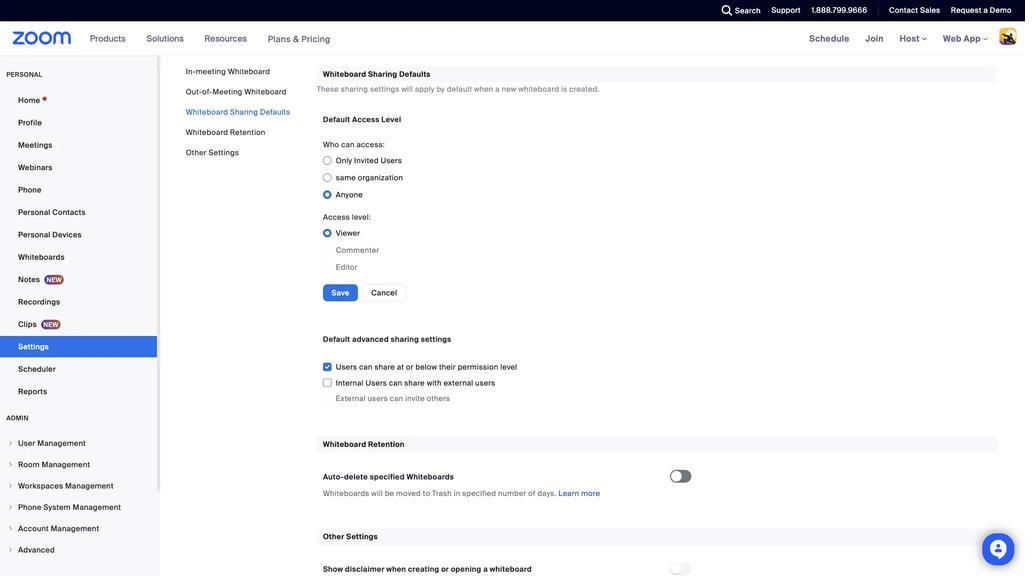 Task type: locate. For each thing, give the bounding box(es) containing it.
0 horizontal spatial other settings
[[186, 148, 239, 158]]

management inside 'menu item'
[[51, 524, 99, 534]]

1 vertical spatial whiteboard
[[519, 84, 559, 94]]

host
[[900, 33, 922, 44]]

1 horizontal spatial whiteboard retention
[[323, 440, 405, 450]]

will left 'apply'
[[402, 84, 413, 94]]

only
[[336, 156, 352, 166]]

other settings link
[[186, 148, 239, 158]]

0 horizontal spatial when
[[387, 565, 406, 575]]

out-
[[186, 87, 202, 97]]

of left days.
[[528, 489, 536, 499]]

same organization
[[336, 173, 403, 183]]

can right pricing
[[346, 26, 360, 36]]

0 horizontal spatial sharing
[[341, 84, 368, 94]]

personal contacts link
[[0, 202, 157, 223]]

settings up level
[[370, 84, 400, 94]]

1 vertical spatial phone
[[18, 503, 42, 513]]

2 horizontal spatial a
[[984, 5, 988, 15]]

1 horizontal spatial sharing
[[368, 69, 397, 79]]

by
[[437, 84, 445, 94]]

0 horizontal spatial retention
[[230, 127, 265, 137]]

save
[[332, 288, 350, 298]]

other up show
[[323, 533, 344, 542]]

1 horizontal spatial share
[[404, 378, 425, 388]]

2 horizontal spatial settings
[[346, 533, 378, 542]]

1 vertical spatial in
[[454, 489, 460, 499]]

can up internal
[[359, 363, 373, 373]]

right image down right image
[[7, 526, 14, 532]]

1 horizontal spatial sharing
[[391, 335, 419, 345]]

0 vertical spatial a
[[984, 5, 988, 15]]

whiteboard retention
[[186, 127, 265, 137], [323, 440, 405, 450]]

external
[[444, 378, 473, 388]]

in
[[387, 26, 394, 36], [454, 489, 460, 499]]

of up users can export in pdf, png, csv formats
[[371, 9, 379, 19]]

0 vertical spatial sharing
[[368, 69, 397, 79]]

external
[[336, 394, 366, 404]]

account management menu item
[[0, 519, 157, 539]]

a inside other settings element
[[483, 565, 488, 575]]

scheduler link
[[0, 359, 157, 380]]

solutions button
[[147, 21, 189, 56]]

management up room management
[[37, 439, 86, 449]]

allow
[[323, 9, 343, 19]]

whiteboard up these
[[323, 69, 366, 79]]

sharing for whiteboard sharing defaults these sharing settings will apply by default when a new whiteboard is created.
[[368, 69, 397, 79]]

right image left the user
[[7, 441, 14, 447]]

plans
[[268, 33, 291, 44]]

phone inside phone system management menu item
[[18, 503, 42, 513]]

admin menu menu
[[0, 434, 157, 562]]

users inside who can access: option group
[[381, 156, 402, 166]]

0 vertical spatial specified
[[370, 472, 405, 482]]

support link
[[764, 0, 804, 21], [772, 5, 801, 15]]

apply
[[415, 84, 435, 94]]

settings inside whiteboard sharing defaults these sharing settings will apply by default when a new whiteboard is created.
[[370, 84, 400, 94]]

whiteboard retention element
[[317, 437, 997, 512]]

png,
[[414, 26, 433, 36]]

1 horizontal spatial settings
[[209, 148, 239, 158]]

2 horizontal spatial whiteboards
[[407, 472, 454, 482]]

right image left room
[[7, 462, 14, 468]]

1 horizontal spatial will
[[402, 84, 413, 94]]

sharing right these
[[341, 84, 368, 94]]

users up external users can invite others
[[366, 378, 387, 388]]

or
[[406, 363, 414, 373], [441, 565, 449, 575]]

sharing inside whiteboard sharing defaults these sharing settings will apply by default when a new whiteboard is created.
[[368, 69, 397, 79]]

of
[[371, 9, 379, 19], [528, 489, 536, 499]]

users up "organization"
[[381, 156, 402, 166]]

web
[[943, 33, 962, 44]]

0 vertical spatial users
[[475, 378, 496, 388]]

1 vertical spatial whiteboards
[[407, 472, 454, 482]]

search button
[[714, 0, 764, 21]]

reports link
[[0, 381, 157, 403]]

who can access:
[[323, 140, 385, 150]]

0 vertical spatial sharing
[[341, 84, 368, 94]]

sharing up level
[[368, 69, 397, 79]]

1 horizontal spatial in
[[454, 489, 460, 499]]

&
[[293, 33, 299, 44]]

0 horizontal spatial settings
[[370, 84, 400, 94]]

other down whiteboard retention link
[[186, 148, 207, 158]]

be
[[385, 489, 394, 499]]

sharing down out-of-meeting whiteboard link
[[230, 107, 258, 117]]

whiteboard up out-of-meeting whiteboard
[[228, 66, 270, 76]]

whiteboards down personal devices
[[18, 252, 65, 262]]

settings up users can share at or below their permission level
[[421, 335, 451, 345]]

retention down whiteboard sharing defaults link at top
[[230, 127, 265, 137]]

right image inside room management menu item
[[7, 462, 14, 468]]

or right at on the bottom left of the page
[[406, 363, 414, 373]]

2 personal from the top
[[18, 230, 50, 240]]

sales
[[920, 5, 941, 15]]

created.
[[569, 84, 600, 94]]

right image up right image
[[7, 483, 14, 490]]

1 vertical spatial other
[[323, 533, 344, 542]]

right image for user
[[7, 441, 14, 447]]

who
[[323, 140, 339, 150]]

5 right image from the top
[[7, 547, 14, 554]]

1 vertical spatial specified
[[462, 489, 496, 499]]

or inside other settings element
[[441, 565, 449, 575]]

1 horizontal spatial specified
[[462, 489, 496, 499]]

level
[[381, 115, 401, 125]]

whiteboard
[[228, 66, 270, 76], [323, 69, 366, 79], [244, 87, 287, 97], [186, 107, 228, 117], [186, 127, 228, 137], [323, 440, 366, 450]]

0 vertical spatial will
[[402, 84, 413, 94]]

personal up personal devices
[[18, 207, 50, 217]]

or inside whiteboard sharing defaults element
[[406, 363, 414, 373]]

scheduler
[[18, 364, 56, 374]]

2 phone from the top
[[18, 503, 42, 513]]

1 vertical spatial settings
[[18, 342, 49, 352]]

other settings down whiteboard retention link
[[186, 148, 239, 158]]

0 vertical spatial share
[[375, 363, 395, 373]]

whiteboard left 'is'
[[519, 84, 559, 94]]

settings up disclaimer on the left
[[346, 533, 378, 542]]

meeting
[[212, 87, 242, 97]]

management down phone system management menu item
[[51, 524, 99, 534]]

a left new
[[496, 84, 500, 94]]

right image inside account management 'menu item'
[[7, 526, 14, 532]]

1 horizontal spatial of
[[528, 489, 536, 499]]

contact sales link
[[881, 0, 943, 21], [889, 5, 941, 15]]

2 vertical spatial whiteboards
[[323, 489, 369, 499]]

in-meeting whiteboard
[[186, 66, 270, 76]]

0 vertical spatial in
[[387, 26, 394, 36]]

whiteboard up auto-
[[323, 440, 366, 450]]

of inside 'whiteboard retention' 'element'
[[528, 489, 536, 499]]

1 personal from the top
[[18, 207, 50, 217]]

0 vertical spatial access
[[352, 115, 380, 125]]

1 horizontal spatial access
[[352, 115, 380, 125]]

0 horizontal spatial whiteboard retention
[[186, 127, 265, 137]]

export down allow export of whiteboard content
[[362, 26, 385, 36]]

phone for phone
[[18, 185, 42, 195]]

1 horizontal spatial or
[[441, 565, 449, 575]]

whiteboards up 'to'
[[407, 472, 454, 482]]

whiteboards down delete at the bottom left
[[323, 489, 369, 499]]

phone right right image
[[18, 503, 42, 513]]

management up the workspaces management
[[42, 460, 90, 470]]

1 horizontal spatial when
[[474, 84, 494, 94]]

or left "opening"
[[441, 565, 449, 575]]

whiteboard up users can export in pdf, png, csv formats
[[381, 9, 423, 19]]

will
[[402, 84, 413, 94], [371, 489, 383, 499]]

0 horizontal spatial will
[[371, 489, 383, 499]]

0 vertical spatial personal
[[18, 207, 50, 217]]

1 vertical spatial of
[[528, 489, 536, 499]]

share up invite
[[404, 378, 425, 388]]

whiteboards inside "link"
[[18, 252, 65, 262]]

1 horizontal spatial defaults
[[399, 69, 431, 79]]

1 vertical spatial access
[[323, 212, 350, 222]]

pdf,
[[396, 26, 412, 36]]

1 horizontal spatial whiteboards
[[323, 489, 369, 499]]

0 horizontal spatial or
[[406, 363, 414, 373]]

access level: option group
[[323, 225, 670, 276]]

auto-delete specified whiteboards
[[323, 472, 454, 482]]

defaults down out-of-meeting whiteboard link
[[260, 107, 290, 117]]

2 vertical spatial a
[[483, 565, 488, 575]]

when inside other settings element
[[387, 565, 406, 575]]

defaults inside menu bar
[[260, 107, 290, 117]]

0 vertical spatial settings
[[370, 84, 400, 94]]

1 horizontal spatial settings
[[421, 335, 451, 345]]

1 horizontal spatial a
[[496, 84, 500, 94]]

other settings up disclaimer on the left
[[323, 533, 378, 542]]

other settings
[[186, 148, 239, 158], [323, 533, 378, 542]]

solutions
[[147, 33, 184, 44]]

1 vertical spatial default
[[323, 335, 350, 345]]

whiteboard inside 'element'
[[323, 440, 366, 450]]

retention inside 'element'
[[368, 440, 405, 450]]

whiteboard sharing defaults element
[[317, 66, 997, 420]]

new
[[502, 84, 517, 94]]

room
[[18, 460, 40, 470]]

user management menu item
[[0, 434, 157, 454]]

defaults inside whiteboard sharing defaults these sharing settings will apply by default when a new whiteboard is created.
[[399, 69, 431, 79]]

host button
[[900, 33, 927, 44]]

4 right image from the top
[[7, 526, 14, 532]]

share left at on the bottom left of the page
[[375, 363, 395, 373]]

1 horizontal spatial other
[[323, 533, 344, 542]]

phone link
[[0, 179, 157, 201]]

1 default from the top
[[323, 115, 350, 125]]

in-
[[186, 66, 196, 76]]

0 vertical spatial other settings
[[186, 148, 239, 158]]

0 horizontal spatial access
[[323, 212, 350, 222]]

product information navigation
[[82, 21, 339, 56]]

will left be
[[371, 489, 383, 499]]

users up internal
[[336, 363, 357, 373]]

default
[[447, 84, 472, 94]]

sharing up at on the bottom left of the page
[[391, 335, 419, 345]]

default up who
[[323, 115, 350, 125]]

management for account management
[[51, 524, 99, 534]]

plans & pricing link
[[268, 33, 331, 44], [268, 33, 331, 44]]

products button
[[90, 21, 131, 56]]

other
[[186, 148, 207, 158], [323, 533, 344, 542]]

specified up be
[[370, 472, 405, 482]]

join
[[866, 33, 884, 44]]

2 default from the top
[[323, 335, 350, 345]]

management down room management menu item on the left of page
[[65, 481, 114, 491]]

1 vertical spatial a
[[496, 84, 500, 94]]

can up only
[[341, 140, 355, 150]]

users down 'allow'
[[323, 26, 344, 36]]

whiteboard retention down whiteboard sharing defaults link at top
[[186, 127, 265, 137]]

access up viewer
[[323, 212, 350, 222]]

users right external
[[368, 394, 388, 404]]

sharing
[[341, 84, 368, 94], [391, 335, 419, 345]]

1 vertical spatial export
[[362, 26, 385, 36]]

right image inside advanced menu item
[[7, 547, 14, 554]]

allow export of whiteboard content
[[323, 9, 454, 19]]

only invited users
[[336, 156, 402, 166]]

1 phone from the top
[[18, 185, 42, 195]]

whiteboard retention link
[[186, 127, 265, 137]]

1 vertical spatial other settings
[[323, 533, 378, 542]]

csv
[[435, 26, 451, 36]]

0 horizontal spatial sharing
[[230, 107, 258, 117]]

a inside whiteboard sharing defaults these sharing settings will apply by default when a new whiteboard is created.
[[496, 84, 500, 94]]

whiteboard retention up delete at the bottom left
[[323, 440, 405, 450]]

1.888.799.9666 button
[[804, 0, 870, 21], [812, 5, 868, 15]]

menu bar
[[186, 66, 290, 158]]

personal down "personal contacts"
[[18, 230, 50, 240]]

banner
[[0, 21, 1025, 56]]

settings up the scheduler
[[18, 342, 49, 352]]

a left demo
[[984, 5, 988, 15]]

right image inside the user management "menu item"
[[7, 441, 14, 447]]

0 horizontal spatial other
[[186, 148, 207, 158]]

recordings link
[[0, 292, 157, 313]]

1 vertical spatial retention
[[368, 440, 405, 450]]

settings down whiteboard retention link
[[209, 148, 239, 158]]

when left 'creating'
[[387, 565, 406, 575]]

0 horizontal spatial a
[[483, 565, 488, 575]]

1 vertical spatial when
[[387, 565, 406, 575]]

in left pdf,
[[387, 26, 394, 36]]

show disclaimer when creating or opening a whiteboard
[[323, 565, 532, 575]]

reports
[[18, 387, 47, 397]]

management for workspaces management
[[65, 481, 114, 491]]

when right default
[[474, 84, 494, 94]]

retention up "auto-delete specified whiteboards"
[[368, 440, 405, 450]]

webinars
[[18, 163, 52, 173]]

0 vertical spatial or
[[406, 363, 414, 373]]

1 vertical spatial users
[[368, 394, 388, 404]]

content
[[425, 9, 454, 19]]

0 horizontal spatial users
[[368, 394, 388, 404]]

1 vertical spatial will
[[371, 489, 383, 499]]

management down workspaces management menu item
[[73, 503, 121, 513]]

management inside "menu item"
[[37, 439, 86, 449]]

export right 'allow'
[[345, 9, 369, 19]]

can up external users can invite others
[[389, 378, 402, 388]]

phone inside phone link
[[18, 185, 42, 195]]

0 horizontal spatial whiteboards
[[18, 252, 65, 262]]

clips
[[18, 320, 37, 330]]

specified left the number
[[462, 489, 496, 499]]

right image inside workspaces management menu item
[[7, 483, 14, 490]]

request a demo link
[[943, 0, 1025, 21], [951, 5, 1012, 15]]

0 vertical spatial phone
[[18, 185, 42, 195]]

in right trash
[[454, 489, 460, 499]]

personal for personal contacts
[[18, 207, 50, 217]]

0 vertical spatial whiteboard
[[381, 9, 423, 19]]

1 right image from the top
[[7, 441, 14, 447]]

right image
[[7, 441, 14, 447], [7, 462, 14, 468], [7, 483, 14, 490], [7, 526, 14, 532], [7, 547, 14, 554]]

0 vertical spatial other
[[186, 148, 207, 158]]

3 right image from the top
[[7, 483, 14, 490]]

1 vertical spatial whiteboard retention
[[323, 440, 405, 450]]

2 vertical spatial whiteboard
[[490, 565, 532, 575]]

phone down webinars
[[18, 185, 42, 195]]

demo
[[990, 5, 1012, 15]]

1 vertical spatial or
[[441, 565, 449, 575]]

1 horizontal spatial retention
[[368, 440, 405, 450]]

trash
[[432, 489, 452, 499]]

2 vertical spatial settings
[[346, 533, 378, 542]]

0 horizontal spatial defaults
[[260, 107, 290, 117]]

right image left advanced at the left
[[7, 547, 14, 554]]

1 vertical spatial personal
[[18, 230, 50, 240]]

0 horizontal spatial settings
[[18, 342, 49, 352]]

1 vertical spatial defaults
[[260, 107, 290, 117]]

0 horizontal spatial specified
[[370, 472, 405, 482]]

0 horizontal spatial of
[[371, 9, 379, 19]]

1.888.799.9666
[[812, 5, 868, 15]]

0 vertical spatial settings
[[209, 148, 239, 158]]

default for default advanced sharing settings
[[323, 335, 350, 345]]

0 vertical spatial retention
[[230, 127, 265, 137]]

0 vertical spatial defaults
[[399, 69, 431, 79]]

profile picture image
[[1000, 28, 1017, 45]]

0 vertical spatial default
[[323, 115, 350, 125]]

learn
[[559, 489, 579, 499]]

1 horizontal spatial other settings
[[323, 533, 378, 542]]

user management
[[18, 439, 86, 449]]

whiteboards
[[18, 252, 65, 262], [407, 472, 454, 482], [323, 489, 369, 499]]

users down permission
[[475, 378, 496, 388]]

defaults up 'apply'
[[399, 69, 431, 79]]

whiteboard inside other settings element
[[490, 565, 532, 575]]

a right "opening"
[[483, 565, 488, 575]]

or for below
[[406, 363, 414, 373]]

2 right image from the top
[[7, 462, 14, 468]]

1 vertical spatial share
[[404, 378, 425, 388]]

0 vertical spatial when
[[474, 84, 494, 94]]

0 vertical spatial whiteboards
[[18, 252, 65, 262]]

right image
[[7, 505, 14, 511]]

access left level
[[352, 115, 380, 125]]

users
[[323, 26, 344, 36], [381, 156, 402, 166], [336, 363, 357, 373], [366, 378, 387, 388]]

1 vertical spatial sharing
[[230, 107, 258, 117]]

1 vertical spatial settings
[[421, 335, 451, 345]]

default left advanced
[[323, 335, 350, 345]]

whiteboard right "opening"
[[490, 565, 532, 575]]

invited
[[354, 156, 379, 166]]

learn more link
[[559, 489, 600, 499]]



Task type: describe. For each thing, give the bounding box(es) containing it.
right image for room
[[7, 462, 14, 468]]

of-
[[202, 87, 212, 97]]

workspaces management
[[18, 481, 114, 491]]

users can share at or below their permission level
[[336, 363, 517, 373]]

whiteboards link
[[0, 247, 157, 268]]

who can access: option group
[[323, 152, 670, 204]]

permission
[[458, 363, 499, 373]]

creating
[[408, 565, 439, 575]]

sharing for whiteboard sharing defaults
[[230, 107, 258, 117]]

menu bar containing in-meeting whiteboard
[[186, 66, 290, 158]]

number
[[498, 489, 526, 499]]

0 horizontal spatial share
[[375, 363, 395, 373]]

cancel button
[[362, 285, 406, 302]]

access level:
[[323, 212, 371, 222]]

can for access:
[[341, 140, 355, 150]]

viewer
[[336, 228, 360, 238]]

same
[[336, 173, 356, 183]]

workspaces management menu item
[[0, 476, 157, 497]]

can left invite
[[390, 394, 403, 404]]

personal devices link
[[0, 224, 157, 246]]

whiteboard inside whiteboard sharing defaults these sharing settings will apply by default when a new whiteboard is created.
[[519, 84, 559, 94]]

these
[[317, 84, 339, 94]]

web app button
[[943, 33, 989, 44]]

meetings navigation
[[801, 21, 1025, 56]]

zoom logo image
[[13, 32, 71, 45]]

whiteboard sharing defaults link
[[186, 107, 290, 117]]

in inside 'whiteboard retention' 'element'
[[454, 489, 460, 499]]

settings inside "personal menu" menu
[[18, 342, 49, 352]]

settings inside menu bar
[[209, 148, 239, 158]]

whiteboard sharing defaults
[[186, 107, 290, 117]]

editor
[[336, 263, 358, 272]]

0 horizontal spatial in
[[387, 26, 394, 36]]

devices
[[52, 230, 82, 240]]

when inside whiteboard sharing defaults these sharing settings will apply by default when a new whiteboard is created.
[[474, 84, 494, 94]]

right image for account
[[7, 526, 14, 532]]

home
[[18, 95, 40, 105]]

banner containing products
[[0, 21, 1025, 56]]

their
[[439, 363, 456, 373]]

phone system management menu item
[[0, 498, 157, 518]]

personal
[[6, 70, 42, 79]]

whiteboard up other settings link
[[186, 127, 228, 137]]

save button
[[323, 285, 358, 302]]

default for default access level
[[323, 115, 350, 125]]

1 horizontal spatial users
[[475, 378, 496, 388]]

personal menu menu
[[0, 90, 157, 404]]

is
[[561, 84, 567, 94]]

opening
[[451, 565, 481, 575]]

formats
[[453, 26, 481, 36]]

plans & pricing
[[268, 33, 331, 44]]

access:
[[357, 140, 385, 150]]

management for user management
[[37, 439, 86, 449]]

internal
[[336, 378, 364, 388]]

clips link
[[0, 314, 157, 335]]

can for export
[[346, 26, 360, 36]]

whiteboard sharing defaults these sharing settings will apply by default when a new whiteboard is created.
[[317, 69, 600, 94]]

contact sales
[[889, 5, 941, 15]]

whiteboards for whiteboards will be moved to trash in specified number of days. learn more
[[323, 489, 369, 499]]

external users can invite others
[[336, 394, 450, 404]]

out-of-meeting whiteboard
[[186, 87, 287, 97]]

other inside menu bar
[[186, 148, 207, 158]]

internal users can share with external users
[[336, 378, 496, 388]]

0 vertical spatial export
[[345, 9, 369, 19]]

with
[[427, 378, 442, 388]]

management for room management
[[42, 460, 90, 470]]

defaults for whiteboard sharing defaults these sharing settings will apply by default when a new whiteboard is created.
[[399, 69, 431, 79]]

contacts
[[52, 207, 86, 217]]

meetings link
[[0, 135, 157, 156]]

webinars link
[[0, 157, 157, 178]]

personal for personal devices
[[18, 230, 50, 240]]

whiteboard retention inside 'element'
[[323, 440, 405, 450]]

resources button
[[205, 21, 252, 56]]

contact
[[889, 5, 918, 15]]

room management menu item
[[0, 455, 157, 475]]

whiteboard down of-
[[186, 107, 228, 117]]

meeting
[[196, 66, 226, 76]]

system
[[43, 503, 71, 513]]

phone system management
[[18, 503, 121, 513]]

personal devices
[[18, 230, 82, 240]]

disclaimer
[[345, 565, 385, 575]]

1 vertical spatial sharing
[[391, 335, 419, 345]]

will inside whiteboard sharing defaults these sharing settings will apply by default when a new whiteboard is created.
[[402, 84, 413, 94]]

show
[[323, 565, 343, 575]]

auto-
[[323, 472, 344, 482]]

other settings element
[[317, 529, 997, 577]]

resources
[[205, 33, 247, 44]]

0 vertical spatial whiteboard retention
[[186, 127, 265, 137]]

whiteboards for whiteboards
[[18, 252, 65, 262]]

at
[[397, 363, 404, 373]]

delete
[[344, 472, 368, 482]]

search
[[735, 6, 761, 15]]

or for opening
[[441, 565, 449, 575]]

anyone
[[336, 190, 363, 200]]

whiteboard up whiteboard sharing defaults
[[244, 87, 287, 97]]

will inside 'whiteboard retention' 'element'
[[371, 489, 383, 499]]

notes
[[18, 275, 40, 285]]

0 vertical spatial of
[[371, 9, 379, 19]]

can for share
[[359, 363, 373, 373]]

pricing
[[301, 33, 331, 44]]

commenter
[[336, 246, 379, 255]]

account
[[18, 524, 49, 534]]

default access level
[[323, 115, 401, 125]]

support
[[772, 5, 801, 15]]

web app
[[943, 33, 981, 44]]

out-of-meeting whiteboard link
[[186, 87, 287, 97]]

level:
[[352, 212, 371, 222]]

advanced menu item
[[0, 540, 157, 561]]

request a demo
[[951, 5, 1012, 15]]

settings link
[[0, 336, 157, 358]]

recordings
[[18, 297, 60, 307]]

below
[[416, 363, 437, 373]]

phone for phone system management
[[18, 503, 42, 513]]

whiteboard inside whiteboard sharing defaults these sharing settings will apply by default when a new whiteboard is created.
[[323, 69, 366, 79]]

sharing inside whiteboard sharing defaults these sharing settings will apply by default when a new whiteboard is created.
[[341, 84, 368, 94]]

organization
[[358, 173, 403, 183]]

defaults for whiteboard sharing defaults
[[260, 107, 290, 117]]

right image for workspaces
[[7, 483, 14, 490]]

default advanced sharing settings
[[323, 335, 451, 345]]



Task type: vqa. For each thing, say whether or not it's contained in the screenshot.
Only Invited Users
yes



